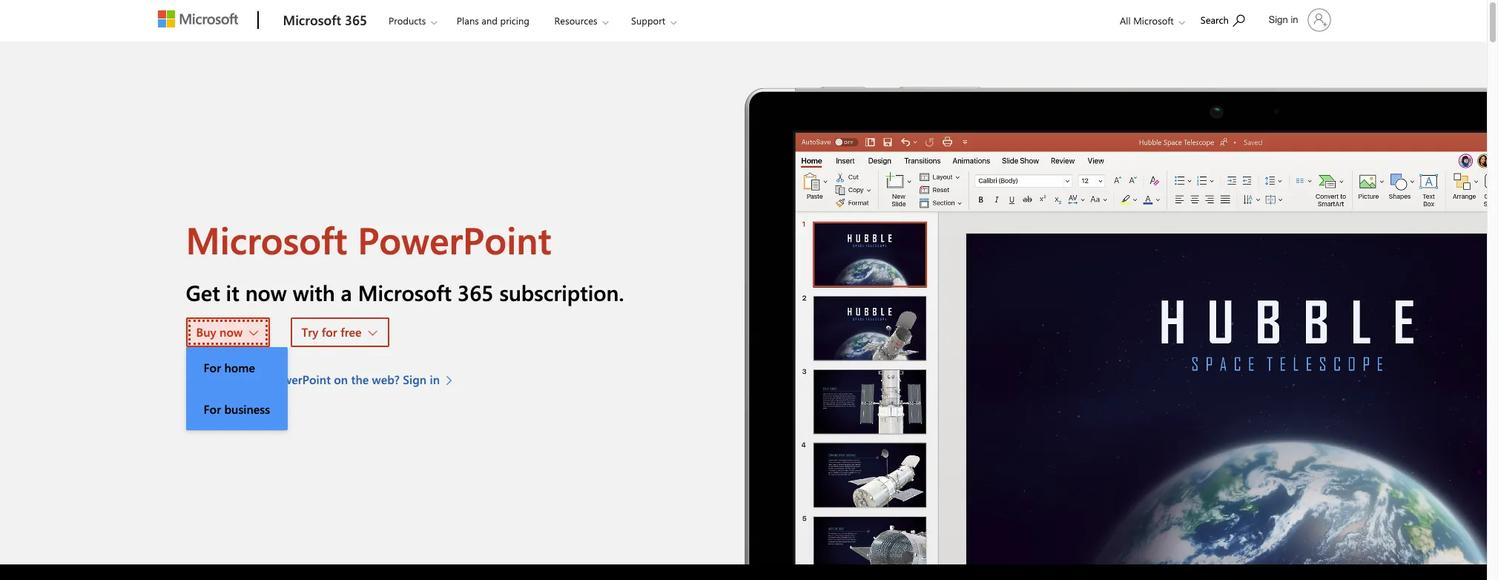 Task type: describe. For each thing, give the bounding box(es) containing it.
resources
[[555, 14, 598, 27]]

pricing
[[500, 14, 530, 27]]

buy now
[[196, 324, 243, 340]]

microsoft inside dropdown button
[[1134, 14, 1174, 27]]

get it now with a microsoft 365 subscription.
[[186, 278, 624, 306]]

0 vertical spatial now
[[245, 278, 287, 306]]

try
[[302, 324, 319, 340]]

0 horizontal spatial powerpoint
[[269, 372, 331, 387]]

plans
[[457, 14, 479, 27]]

use
[[247, 372, 266, 387]]

plans and pricing link
[[450, 1, 536, 36]]

now inside dropdown button
[[220, 324, 243, 340]]

free
[[341, 324, 362, 340]]

and
[[482, 14, 498, 27]]

all microsoft button
[[1108, 1, 1193, 40]]

plans and pricing
[[457, 14, 530, 27]]

for home
[[204, 360, 255, 375]]

all microsoft
[[1120, 14, 1174, 27]]

sign in
[[1269, 14, 1299, 25]]

subscription.
[[500, 278, 624, 306]]

365 inside microsoft 365 link
[[345, 11, 367, 29]]

resources button
[[542, 1, 621, 40]]

the
[[351, 372, 369, 387]]

home
[[224, 360, 255, 375]]

support
[[631, 14, 666, 27]]

microsoft 365
[[283, 11, 367, 29]]

buy
[[196, 324, 216, 340]]



Task type: locate. For each thing, give the bounding box(es) containing it.
powerpoint left on
[[269, 372, 331, 387]]

0 horizontal spatial 365
[[345, 11, 367, 29]]

microsoft
[[283, 11, 341, 29], [1134, 14, 1174, 27], [186, 214, 348, 264], [358, 278, 452, 306]]

buy now button
[[186, 318, 270, 347]]

try for free button
[[291, 318, 389, 347]]

sign inside sign in link
[[1269, 14, 1289, 25]]

0 horizontal spatial now
[[220, 324, 243, 340]]

in right web?
[[430, 372, 440, 387]]

in right search search box on the top of page
[[1291, 14, 1299, 25]]

1 vertical spatial sign
[[403, 372, 427, 387]]

with
[[293, 278, 335, 306]]

now right it
[[245, 278, 287, 306]]

for left home
[[204, 360, 221, 375]]

sign right search search box on the top of page
[[1269, 14, 1289, 25]]

sign right web?
[[403, 372, 427, 387]]

try for free
[[302, 324, 362, 340]]

device screen showing a presentation open in powerpoint image
[[744, 42, 1488, 565]]

Search search field
[[1194, 2, 1260, 36]]

a
[[341, 278, 352, 306]]

1 vertical spatial in
[[430, 372, 440, 387]]

for business link
[[186, 389, 288, 430]]

0 vertical spatial 365
[[345, 11, 367, 29]]

0 vertical spatial sign
[[1269, 14, 1289, 25]]

1 horizontal spatial sign
[[1269, 14, 1289, 25]]

for
[[322, 324, 337, 340]]

now
[[245, 278, 287, 306], [220, 324, 243, 340]]

search
[[1201, 13, 1229, 26]]

search button
[[1194, 2, 1252, 36]]

sign
[[1269, 14, 1289, 25], [403, 372, 427, 387]]

now right buy
[[220, 324, 243, 340]]

1 vertical spatial powerpoint
[[269, 372, 331, 387]]

products
[[389, 14, 426, 27]]

looking
[[186, 372, 229, 387]]

0 vertical spatial in
[[1291, 14, 1299, 25]]

business
[[224, 401, 270, 417]]

for business
[[204, 401, 270, 417]]

get
[[186, 278, 220, 306]]

for for for home
[[204, 360, 221, 375]]

sign in link
[[1260, 2, 1337, 38]]

for down the looking
[[204, 401, 221, 417]]

microsoft powerpoint
[[186, 214, 552, 264]]

1 horizontal spatial powerpoint
[[358, 214, 552, 264]]

1 horizontal spatial in
[[1291, 14, 1299, 25]]

to
[[233, 372, 244, 387]]

buy now element
[[186, 347, 288, 430]]

in
[[1291, 14, 1299, 25], [430, 372, 440, 387]]

1 vertical spatial for
[[204, 401, 221, 417]]

2 for from the top
[[204, 401, 221, 417]]

for home link
[[186, 347, 288, 389]]

it
[[226, 278, 239, 306]]

0 vertical spatial for
[[204, 360, 221, 375]]

web?
[[372, 372, 400, 387]]

looking to use powerpoint on the web? sign in link
[[186, 371, 460, 389]]

products button
[[376, 1, 449, 40]]

1 vertical spatial now
[[220, 324, 243, 340]]

on
[[334, 372, 348, 387]]

1 horizontal spatial now
[[245, 278, 287, 306]]

1 vertical spatial 365
[[458, 278, 494, 306]]

0 horizontal spatial in
[[430, 372, 440, 387]]

microsoft image
[[158, 10, 238, 27]]

for inside for business link
[[204, 401, 221, 417]]

sign inside looking to use powerpoint on the web? sign in link
[[403, 372, 427, 387]]

for inside for home 'link'
[[204, 360, 221, 375]]

powerpoint up the get it now with a microsoft 365 subscription.
[[358, 214, 552, 264]]

microsoft 365 link
[[276, 1, 375, 41]]

looking to use powerpoint on the web? sign in
[[186, 372, 440, 387]]

1 for from the top
[[204, 360, 221, 375]]

support button
[[619, 1, 689, 40]]

0 vertical spatial powerpoint
[[358, 214, 552, 264]]

1 horizontal spatial 365
[[458, 278, 494, 306]]

365
[[345, 11, 367, 29], [458, 278, 494, 306]]

all
[[1120, 14, 1131, 27]]

for
[[204, 360, 221, 375], [204, 401, 221, 417]]

powerpoint
[[358, 214, 552, 264], [269, 372, 331, 387]]

for for for business
[[204, 401, 221, 417]]

0 horizontal spatial sign
[[403, 372, 427, 387]]



Task type: vqa. For each thing, say whether or not it's contained in the screenshot.
All Microsoft Dropdown Button
yes



